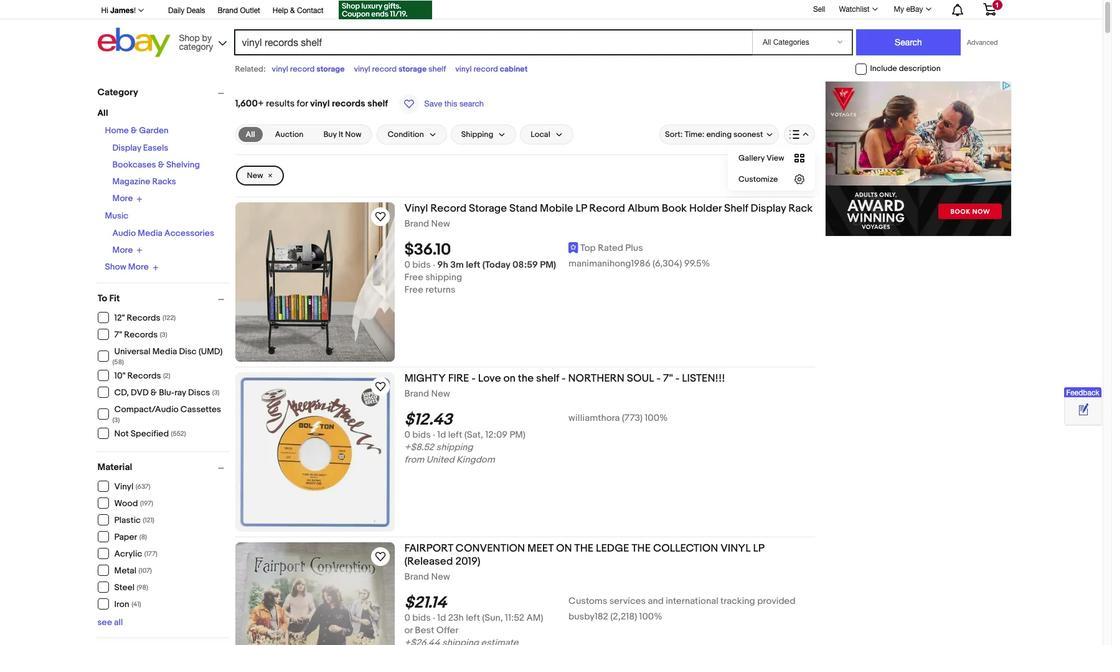 Task type: locate. For each thing, give the bounding box(es) containing it.
2 record from the left
[[372, 64, 397, 74]]

2 vertical spatial left
[[466, 612, 480, 624]]

kingdom
[[457, 454, 495, 466]]

shelving
[[166, 159, 200, 170]]

0 up or
[[405, 612, 410, 624]]

0
[[405, 259, 410, 271], [405, 429, 410, 441], [405, 612, 410, 624]]

1 horizontal spatial record
[[372, 64, 397, 74]]

soonest
[[734, 130, 763, 140]]

1 vertical spatial vinyl
[[114, 481, 134, 492]]

1 free from the top
[[405, 272, 424, 284]]

1 storage from the left
[[317, 64, 345, 74]]

(98)
[[137, 584, 148, 592]]

0 vertical spatial 100%
[[645, 412, 668, 424]]

provided
[[757, 596, 796, 607]]

3 record from the left
[[474, 64, 498, 74]]

shop by category banner
[[94, 0, 1006, 60]]

0 horizontal spatial (3)
[[112, 416, 120, 424]]

0 horizontal spatial vinyl
[[114, 481, 134, 492]]

the right ledge
[[632, 543, 651, 555]]

2 record from the left
[[589, 202, 625, 215]]

· up +$8.52
[[433, 429, 435, 441]]

more right show
[[128, 262, 149, 272]]

free
[[405, 272, 424, 284], [405, 284, 424, 296]]

1 vertical spatial display
[[751, 202, 786, 215]]

1 vertical spatial all
[[246, 130, 255, 140]]

bids up +$8.52
[[412, 429, 431, 441]]

& right help
[[290, 6, 295, 15]]

3 bids from the top
[[412, 612, 431, 624]]

0 horizontal spatial record
[[431, 202, 467, 215]]

shop
[[179, 33, 200, 43]]

0 vertical spatial 0
[[405, 259, 410, 271]]

1 horizontal spatial storage
[[399, 64, 427, 74]]

shelf for the
[[536, 372, 559, 385]]

more down audio
[[112, 245, 133, 255]]

0 horizontal spatial all
[[97, 108, 108, 118]]

0 horizontal spatial record
[[290, 64, 315, 74]]

(3) right discs
[[212, 389, 220, 397]]

record down get the coupon image at the left
[[372, 64, 397, 74]]

2 · from the top
[[433, 429, 435, 441]]

account navigation
[[94, 0, 1006, 21]]

2 horizontal spatial (3)
[[212, 389, 220, 397]]

shelf up save
[[429, 64, 446, 74]]

!
[[134, 6, 136, 15]]

vinyl record storage
[[272, 64, 345, 74]]

the right on
[[575, 543, 594, 555]]

(3) down (122)
[[160, 331, 167, 339]]

1 - from the left
[[472, 372, 476, 385]]

left right 3m
[[466, 259, 481, 271]]

& inside display easels bookcases & shelving magazine racks
[[158, 159, 164, 170]]

1 vertical spatial free
[[405, 284, 424, 296]]

get the coupon image
[[339, 1, 432, 19]]

0 vertical spatial bids
[[412, 259, 431, 271]]

1 vertical spatial pm)
[[510, 429, 526, 441]]

(3) inside 7" records (3)
[[160, 331, 167, 339]]

brand inside fairport convention meet on the ledge the collection vinyl lp (released 2019) brand new
[[405, 571, 429, 583]]

records for 12" records
[[127, 313, 161, 323]]

iron (41)
[[114, 599, 141, 610]]

vinyl inside vinyl record storage stand mobile lp record album book holder shelf display rack brand new
[[405, 202, 428, 215]]

more button down "magazine"
[[112, 193, 143, 204]]

(released
[[405, 556, 453, 568]]

all down 1,600
[[246, 130, 255, 140]]

brand down mighty
[[405, 388, 429, 400]]

(3)
[[160, 331, 167, 339], [212, 389, 220, 397], [112, 416, 120, 424]]

·
[[433, 259, 435, 271], [433, 429, 435, 441], [433, 612, 435, 624]]

brand down (released
[[405, 571, 429, 583]]

storage up save
[[399, 64, 427, 74]]

lp right vinyl
[[753, 543, 764, 555]]

(3) inside cd, dvd & blu-ray discs (3)
[[212, 389, 220, 397]]

0 horizontal spatial the
[[575, 543, 594, 555]]

3 0 from the top
[[405, 612, 410, 624]]

1 1d from the top
[[437, 429, 446, 441]]

related:
[[235, 64, 266, 74]]

customs services and international tracking provided 0 bids · 1d 23h left (sun, 11:52 am)
[[405, 596, 796, 624]]

0 vertical spatial vinyl
[[405, 202, 428, 215]]

bids inside williamthora (773) 100% 0 bids · 1d left (sat, 12:09 pm) +$8.52 shipping from united kingdom
[[412, 429, 431, 441]]

1 vertical spatial 1d
[[437, 612, 446, 624]]

(3) up "not"
[[112, 416, 120, 424]]

record
[[431, 202, 467, 215], [589, 202, 625, 215]]

storage up records on the left top
[[317, 64, 345, 74]]

- right 7''
[[676, 372, 680, 385]]

soul
[[627, 372, 654, 385]]

left inside customs services and international tracking provided 0 bids · 1d 23h left (sun, 11:52 am)
[[466, 612, 480, 624]]

lp right "mobile"
[[576, 202, 587, 215]]

2019)
[[456, 556, 481, 568]]

1 vertical spatial lp
[[753, 543, 764, 555]]

1 horizontal spatial the
[[632, 543, 651, 555]]

shelf right records on the left top
[[367, 98, 388, 110]]

100% for busby182 (2,218) 100% or best offer
[[639, 611, 663, 623]]

auction link
[[268, 127, 311, 142]]

steel (98)
[[114, 582, 148, 593]]

2 vertical spatial (3)
[[112, 416, 120, 424]]

new down mighty
[[431, 388, 450, 400]]

collection
[[653, 543, 718, 555]]

records for 10" records
[[127, 371, 161, 381]]

bids left 9h
[[412, 259, 431, 271]]

100% inside 'busby182 (2,218) 100% or best offer'
[[639, 611, 663, 623]]

-
[[472, 372, 476, 385], [562, 372, 566, 385], [657, 372, 661, 385], [676, 372, 680, 385]]

free left 'returns'
[[405, 284, 424, 296]]

help & contact link
[[273, 4, 324, 18]]

vinyl up search
[[455, 64, 472, 74]]

0 left 9h
[[405, 259, 410, 271]]

vinyl up wood
[[114, 481, 134, 492]]

this
[[445, 99, 457, 108]]

more button up show more
[[112, 244, 143, 255]]

not specified (552)
[[114, 429, 186, 439]]

2 vertical spatial shelf
[[536, 372, 559, 385]]

vinyl right "for"
[[310, 98, 330, 110]]

records up the dvd
[[127, 371, 161, 381]]

Search for anything text field
[[236, 31, 750, 54]]

(3) inside compact/audio cassettes (3)
[[112, 416, 120, 424]]

now
[[345, 130, 362, 140]]

pm) right 12:09
[[510, 429, 526, 441]]

shipping down 9h
[[426, 272, 462, 284]]

vinyl right related:
[[272, 64, 288, 74]]

2 horizontal spatial record
[[474, 64, 498, 74]]

(122)
[[163, 314, 176, 322]]

1d up offer
[[437, 612, 446, 624]]

2 1d from the top
[[437, 612, 446, 624]]

all up home at the left
[[97, 108, 108, 118]]

local button
[[520, 125, 574, 145]]

1 horizontal spatial record
[[589, 202, 625, 215]]

media inside universal media disc (umd) (58)
[[152, 346, 177, 357]]

category button
[[97, 87, 230, 98]]

watch vinyl record storage stand mobile lp record album book holder shelf display rack image
[[373, 209, 388, 224]]

save
[[424, 99, 442, 108]]

2 storage from the left
[[399, 64, 427, 74]]

vinyl for record
[[405, 202, 428, 215]]

1d
[[437, 429, 446, 441], [437, 612, 446, 624]]

see all button
[[97, 617, 123, 628]]

· inside williamthora (773) 100% 0 bids · 1d left (sat, 12:09 pm) +$8.52 shipping from united kingdom
[[433, 429, 435, 441]]

main content
[[235, 81, 815, 645]]

display inside display easels bookcases & shelving magazine racks
[[112, 143, 141, 153]]

book
[[662, 202, 687, 215]]

storage for vinyl record storage shelf
[[399, 64, 427, 74]]

All selected text field
[[246, 129, 255, 140]]

&
[[290, 6, 295, 15], [131, 125, 137, 136], [158, 159, 164, 170], [151, 387, 157, 398]]

0 vertical spatial shipping
[[426, 272, 462, 284]]

record left album
[[589, 202, 625, 215]]

1 0 from the top
[[405, 259, 410, 271]]

0 vertical spatial ·
[[433, 259, 435, 271]]

record up "for"
[[290, 64, 315, 74]]

1 vertical spatial ·
[[433, 429, 435, 441]]

0 horizontal spatial pm)
[[510, 429, 526, 441]]

audio
[[112, 228, 136, 238]]

advanced
[[967, 39, 998, 46]]

shelf right the
[[536, 372, 559, 385]]

bids up the best on the bottom of the page
[[412, 612, 431, 624]]

· inside customs services and international tracking provided 0 bids · 1d 23h left (sun, 11:52 am)
[[433, 612, 435, 624]]

vinyl inside main content
[[310, 98, 330, 110]]

1 horizontal spatial (3)
[[160, 331, 167, 339]]

search
[[460, 99, 484, 108]]

1d up united
[[437, 429, 446, 441]]

0 inside williamthora (773) 100% 0 bids · 1d left (sat, 12:09 pm) +$8.52 shipping from united kingdom
[[405, 429, 410, 441]]

it
[[339, 130, 343, 140]]

new down (released
[[431, 571, 450, 583]]

0 horizontal spatial shelf
[[367, 98, 388, 110]]

media left disc
[[152, 346, 177, 357]]

1 vertical spatial 100%
[[639, 611, 663, 623]]

pm)
[[540, 259, 556, 271], [510, 429, 526, 441]]

2 vertical spatial records
[[127, 371, 161, 381]]

1 vertical spatial bids
[[412, 429, 431, 441]]

display
[[112, 143, 141, 153], [751, 202, 786, 215]]

international
[[666, 596, 719, 607]]

1 vertical spatial shipping
[[436, 442, 473, 454]]

vinyl up records on the left top
[[354, 64, 370, 74]]

none submit inside "shop by category" banner
[[856, 29, 961, 55]]

2 0 from the top
[[405, 429, 410, 441]]

1 vertical spatial more
[[112, 245, 133, 255]]

my ebay link
[[887, 2, 937, 17]]

acrylic
[[114, 549, 142, 559]]

watch fairport convention meet on the ledge the collection vinyl lp (released 2019) image
[[373, 549, 388, 564]]

record left storage
[[431, 202, 467, 215]]

- left northern
[[562, 372, 566, 385]]

sell link
[[808, 5, 831, 13]]

left right 23h
[[466, 612, 480, 624]]

2 vertical spatial more
[[128, 262, 149, 272]]

1 horizontal spatial vinyl
[[405, 202, 428, 215]]

0 vertical spatial 1d
[[437, 429, 446, 441]]

customize
[[739, 174, 778, 184]]

1 horizontal spatial pm)
[[540, 259, 556, 271]]

1 vertical spatial 0
[[405, 429, 410, 441]]

2 bids from the top
[[412, 429, 431, 441]]

- left 7''
[[657, 372, 661, 385]]

(2)
[[163, 372, 170, 380]]

100% down and
[[639, 611, 663, 623]]

record down search for anything text box
[[474, 64, 498, 74]]

bids inside customs services and international tracking provided 0 bids · 1d 23h left (sun, 11:52 am)
[[412, 612, 431, 624]]

(773)
[[622, 412, 643, 424]]

free down $36.10
[[405, 272, 424, 284]]

new up $36.10
[[431, 218, 450, 230]]

2 vertical spatial 0
[[405, 612, 410, 624]]

2 vertical spatial ·
[[433, 612, 435, 624]]

0 vertical spatial records
[[127, 313, 161, 323]]

1 vertical spatial media
[[152, 346, 177, 357]]

brand up $36.10
[[405, 218, 429, 230]]

+
[[258, 98, 264, 110]]

0 up +$8.52
[[405, 429, 410, 441]]

0 vertical spatial (3)
[[160, 331, 167, 339]]

23h
[[448, 612, 464, 624]]

1 vertical spatial records
[[124, 329, 158, 340]]

fairport convention meet on the ledge the collection vinyl lp (released 2019) heading
[[405, 543, 764, 568]]

new inside mighty fire - love on the shelf -  northern soul  - 7'' - listen!!! brand new
[[431, 388, 450, 400]]

1 vertical spatial shelf
[[367, 98, 388, 110]]

category
[[179, 41, 213, 51]]

display down customize button
[[751, 202, 786, 215]]

more up music
[[112, 193, 133, 204]]

1d inside customs services and international tracking provided 0 bids · 1d 23h left (sun, 11:52 am)
[[437, 612, 446, 624]]

cd,
[[114, 387, 129, 398]]

1 bids from the top
[[412, 259, 431, 271]]

busby182
[[569, 611, 609, 623]]

vinyl right watch vinyl record storage stand mobile lp record album book holder shelf display rack image
[[405, 202, 428, 215]]

2 horizontal spatial shelf
[[536, 372, 559, 385]]

· left 9h
[[433, 259, 435, 271]]

fairport convention meet on the ledge the collection vinyl lp (released 2019) link
[[405, 543, 815, 572]]

show more
[[105, 262, 149, 272]]

compact/audio
[[114, 404, 179, 415]]

save this search button
[[396, 93, 488, 115]]

- right fire
[[472, 372, 476, 385]]

display easels bookcases & shelving magazine racks
[[112, 143, 200, 187]]

1 horizontal spatial display
[[751, 202, 786, 215]]

0 vertical spatial display
[[112, 143, 141, 153]]

None submit
[[856, 29, 961, 55]]

1 record from the left
[[290, 64, 315, 74]]

1 vertical spatial left
[[448, 429, 462, 441]]

see all
[[97, 617, 123, 628]]

· up the best on the bottom of the page
[[433, 612, 435, 624]]

0 horizontal spatial storage
[[317, 64, 345, 74]]

new inside fairport convention meet on the ledge the collection vinyl lp (released 2019) brand new
[[431, 571, 450, 583]]

left left (sat,
[[448, 429, 462, 441]]

1 vertical spatial (3)
[[212, 389, 220, 397]]

3 - from the left
[[657, 372, 661, 385]]

feedback
[[1067, 388, 1100, 397]]

mobile
[[540, 202, 573, 215]]

shipping up united
[[436, 442, 473, 454]]

records up 7" records (3)
[[127, 313, 161, 323]]

all
[[97, 108, 108, 118], [246, 130, 255, 140]]

vinyl for vinyl record storage shelf
[[354, 64, 370, 74]]

4 - from the left
[[676, 372, 680, 385]]

watch mighty fire - love on the shelf -  northern soul  - 7'' - listen!!! image
[[373, 379, 388, 394]]

3 · from the top
[[433, 612, 435, 624]]

display up bookcases
[[112, 143, 141, 153]]

1 record from the left
[[431, 202, 467, 215]]

sort: time: ending soonest
[[665, 130, 763, 140]]

brand left outlet
[[218, 6, 238, 15]]

100% right the (773)
[[645, 412, 668, 424]]

stand
[[510, 202, 538, 215]]

1 horizontal spatial shelf
[[429, 64, 446, 74]]

record for vinyl record storage
[[290, 64, 315, 74]]

(41)
[[132, 600, 141, 609]]

by
[[202, 33, 212, 43]]

2 vertical spatial bids
[[412, 612, 431, 624]]

records down 12" records (122)
[[124, 329, 158, 340]]

1 horizontal spatial lp
[[753, 543, 764, 555]]

100% inside williamthora (773) 100% 0 bids · 1d left (sat, 12:09 pm) +$8.52 shipping from united kingdom
[[645, 412, 668, 424]]

& up racks
[[158, 159, 164, 170]]

vinyl (637)
[[114, 481, 150, 492]]

fairport convention meet on the ledge the collection vinyl lp (released 2019) image
[[235, 543, 395, 645]]

shelf inside mighty fire - love on the shelf -  northern soul  - 7'' - listen!!! brand new
[[536, 372, 559, 385]]

shop by category
[[179, 33, 213, 51]]

sort: time: ending soonest button
[[660, 125, 779, 145]]

audio media accessories
[[112, 228, 214, 238]]

3m
[[450, 259, 464, 271]]

magazine
[[112, 176, 150, 187]]

0 horizontal spatial display
[[112, 143, 141, 153]]

0 vertical spatial lp
[[576, 202, 587, 215]]

media right audio
[[138, 228, 163, 238]]

shelf
[[724, 202, 749, 215]]

0 horizontal spatial lp
[[576, 202, 587, 215]]

pm) right 08:59
[[540, 259, 556, 271]]

1 horizontal spatial all
[[246, 130, 255, 140]]

0 vertical spatial all
[[97, 108, 108, 118]]

my ebay
[[894, 5, 923, 14]]

0 vertical spatial free
[[405, 272, 424, 284]]

shipping
[[426, 272, 462, 284], [436, 442, 473, 454]]

0 vertical spatial more button
[[112, 193, 143, 204]]

shelf for records
[[367, 98, 388, 110]]

1 vertical spatial more button
[[112, 244, 143, 255]]

0 vertical spatial media
[[138, 228, 163, 238]]

7"
[[114, 329, 122, 340]]

vinyl record cabinet
[[455, 64, 528, 74]]

offer
[[437, 625, 459, 637]]

1 the from the left
[[575, 543, 594, 555]]

on
[[556, 543, 572, 555]]

0 vertical spatial left
[[466, 259, 481, 271]]



Task type: describe. For each thing, give the bounding box(es) containing it.
vinyl record storage stand mobile lp record album book holder shelf display rack image
[[235, 202, 395, 362]]

show
[[105, 262, 126, 272]]

1 more button from the top
[[112, 193, 143, 204]]

outlet
[[240, 6, 260, 15]]

advanced link
[[961, 30, 1004, 55]]

100% for williamthora (773) 100% 0 bids · 1d left (sat, 12:09 pm) +$8.52 shipping from united kingdom
[[645, 412, 668, 424]]

save this search
[[424, 99, 484, 108]]

& right home at the left
[[131, 125, 137, 136]]

(6,304)
[[653, 258, 682, 270]]

media for universal
[[152, 346, 177, 357]]

media for audio
[[138, 228, 163, 238]]

advertisement region
[[825, 81, 1012, 237]]

vinyl for vinyl record storage
[[272, 64, 288, 74]]

08:59
[[513, 259, 538, 271]]

records
[[332, 98, 365, 110]]

display inside vinyl record storage stand mobile lp record album book holder shelf display rack brand new
[[751, 202, 786, 215]]

auction
[[275, 130, 304, 140]]

busby182 (2,218) 100% or best offer
[[405, 611, 663, 637]]

(177)
[[144, 550, 158, 558]]

vinyl for (637)
[[114, 481, 134, 492]]

& left blu- at the bottom left of page
[[151, 387, 157, 398]]

rated
[[598, 242, 623, 254]]

(3) for 7" records
[[160, 331, 167, 339]]

dvd
[[131, 387, 149, 398]]

local
[[531, 130, 550, 140]]

display easels link
[[112, 143, 168, 153]]

on
[[504, 372, 516, 385]]

lp inside vinyl record storage stand mobile lp record album book holder shelf display rack brand new
[[576, 202, 587, 215]]

view
[[767, 153, 785, 163]]

racks
[[152, 176, 176, 187]]

vinyl record storage stand mobile lp record album book holder shelf display rack heading
[[405, 202, 813, 215]]

plus
[[626, 242, 643, 254]]

mighty fire - love on the shelf -  northern soul  - 7'' - listen!!! brand new
[[405, 372, 725, 400]]

1,600 + results for vinyl records shelf
[[235, 98, 388, 110]]

2 the from the left
[[632, 543, 651, 555]]

time:
[[685, 130, 705, 140]]

pm) inside williamthora (773) 100% 0 bids · 1d left (sat, 12:09 pm) +$8.52 shipping from united kingdom
[[510, 429, 526, 441]]

0 vertical spatial more
[[112, 193, 133, 204]]

more inside button
[[128, 262, 149, 272]]

new inside vinyl record storage stand mobile lp record album book holder shelf display rack brand new
[[431, 218, 450, 230]]

shipping inside manimanihong1986 (6,304) 99.5% free shipping free returns
[[426, 272, 462, 284]]

fit
[[109, 292, 120, 304]]

11:52
[[505, 612, 525, 624]]

for
[[297, 98, 308, 110]]

new down all link
[[247, 171, 263, 181]]

0 vertical spatial shelf
[[429, 64, 446, 74]]

1 · from the top
[[433, 259, 435, 271]]

paper (8)
[[114, 532, 147, 543]]

metal
[[114, 566, 136, 576]]

united
[[426, 454, 455, 466]]

(197)
[[140, 500, 153, 508]]

fire
[[448, 372, 469, 385]]

customize button
[[729, 169, 814, 190]]

manimanihong1986
[[569, 258, 651, 270]]

0 inside customs services and international tracking provided 0 bids · 1d 23h left (sun, 11:52 am)
[[405, 612, 410, 624]]

meet
[[528, 543, 554, 555]]

plastic
[[114, 515, 141, 526]]

mighty fire - love on the shelf -  northern soul  - 7'' - listen!!! image
[[235, 374, 395, 531]]

mighty fire - love on the shelf -  northern soul  - 7'' - listen!!! heading
[[405, 372, 725, 385]]

99.5%
[[684, 258, 710, 270]]

shipping
[[461, 130, 494, 140]]

all inside main content
[[246, 130, 255, 140]]

vinyl for vinyl record cabinet
[[455, 64, 472, 74]]

left inside williamthora (773) 100% 0 bids · 1d left (sat, 12:09 pm) +$8.52 shipping from united kingdom
[[448, 429, 462, 441]]

not
[[114, 429, 129, 439]]

(8)
[[139, 533, 147, 541]]

fairport
[[405, 543, 453, 555]]

listen!!!
[[682, 372, 725, 385]]

brand inside vinyl record storage stand mobile lp record album book holder shelf display rack brand new
[[405, 218, 429, 230]]

records for 7" records
[[124, 329, 158, 340]]

listing options selector. list view selected. image
[[789, 130, 809, 140]]

top rated plus image
[[569, 242, 579, 253]]

brand inside account navigation
[[218, 6, 238, 15]]

mighty fire - love on the shelf -  northern soul  - 7'' - listen!!! link
[[405, 372, 815, 389]]

gallery
[[739, 153, 765, 163]]

2 - from the left
[[562, 372, 566, 385]]

mighty
[[405, 372, 446, 385]]

universal
[[114, 346, 150, 357]]

cd, dvd & blu-ray discs (3)
[[114, 387, 220, 398]]

1d inside williamthora (773) 100% 0 bids · 1d left (sat, 12:09 pm) +$8.52 shipping from united kingdom
[[437, 429, 446, 441]]

vinyl record storage stand mobile lp record album book holder shelf display rack link
[[405, 202, 815, 219]]

cabinet
[[500, 64, 528, 74]]

williamthora (773) 100% 0 bids · 1d left (sat, 12:09 pm) +$8.52 shipping from united kingdom
[[405, 412, 668, 466]]

music
[[105, 210, 129, 221]]

ebay
[[907, 5, 923, 14]]

to fit button
[[97, 292, 230, 304]]

customs
[[569, 596, 608, 607]]

lp inside fairport convention meet on the ledge the collection vinyl lp (released 2019) brand new
[[753, 543, 764, 555]]

top
[[580, 242, 596, 254]]

bookcases & shelving link
[[112, 159, 200, 170]]

10" records (2)
[[114, 371, 170, 381]]

12" records (122)
[[114, 313, 176, 323]]

show more button
[[105, 262, 159, 273]]

record for vinyl record cabinet
[[474, 64, 498, 74]]

top rated plus
[[580, 242, 643, 254]]

services
[[610, 596, 646, 607]]

northern
[[568, 372, 625, 385]]

category
[[97, 87, 138, 98]]

0 vertical spatial pm)
[[540, 259, 556, 271]]

wood
[[114, 498, 138, 509]]

(637)
[[136, 483, 150, 491]]

(3) for compact/audio cassettes
[[112, 416, 120, 424]]

(umd)
[[199, 346, 223, 357]]

2 more button from the top
[[112, 244, 143, 255]]

& inside account navigation
[[290, 6, 295, 15]]

brand outlet link
[[218, 4, 260, 18]]

(sun,
[[482, 612, 503, 624]]

to fit
[[97, 292, 120, 304]]

shop by category button
[[173, 28, 230, 55]]

main content containing $36.10
[[235, 81, 815, 645]]

hi
[[101, 6, 108, 15]]

shipping inside williamthora (773) 100% 0 bids · 1d left (sat, 12:09 pm) +$8.52 shipping from united kingdom
[[436, 442, 473, 454]]

ray
[[175, 387, 186, 398]]

brand inside mighty fire - love on the shelf -  northern soul  - 7'' - listen!!! brand new
[[405, 388, 429, 400]]

condition
[[388, 130, 424, 140]]

shipping button
[[451, 125, 517, 145]]

2 free from the top
[[405, 284, 424, 296]]

hi james !
[[101, 6, 136, 15]]

daily
[[168, 6, 185, 15]]

12"
[[114, 313, 125, 323]]

home & garden link
[[105, 125, 169, 136]]

record for vinyl record storage shelf
[[372, 64, 397, 74]]

sort:
[[665, 130, 683, 140]]

new link
[[236, 166, 284, 186]]

best
[[415, 625, 434, 637]]

(sat,
[[465, 429, 483, 441]]

12:09
[[485, 429, 508, 441]]

storage for vinyl record storage
[[317, 64, 345, 74]]



Task type: vqa. For each thing, say whether or not it's contained in the screenshot.


